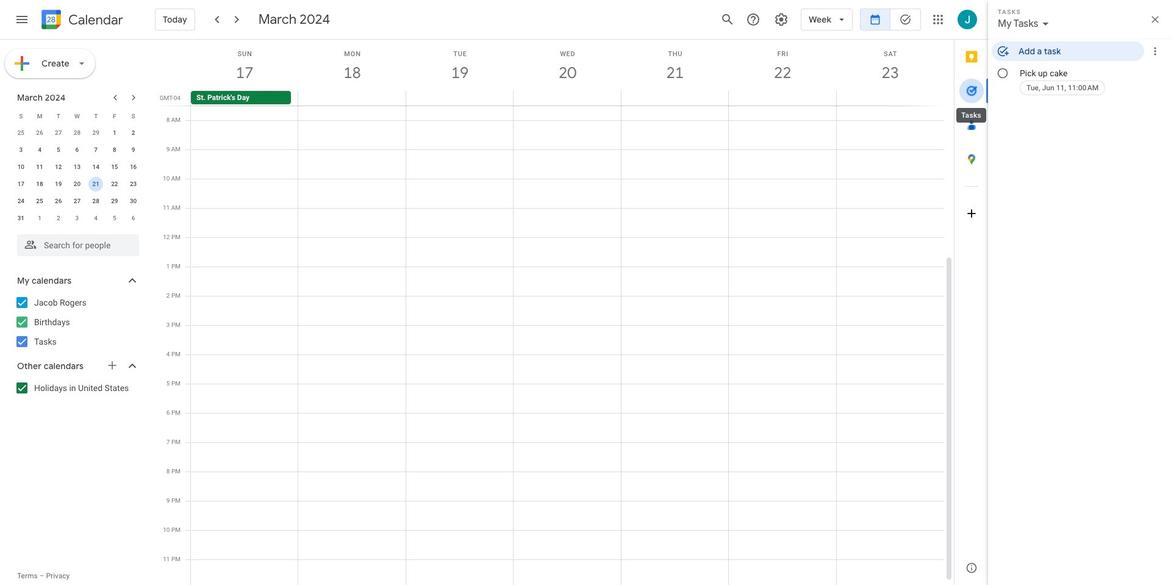 Task type: vqa. For each thing, say whether or not it's contained in the screenshot.
the rightmost T
no



Task type: describe. For each thing, give the bounding box(es) containing it.
17 element
[[14, 177, 28, 192]]

february 27 element
[[51, 126, 66, 140]]

add other calendars image
[[106, 359, 118, 372]]

14 element
[[89, 160, 103, 175]]

thursday, march 21 element
[[622, 40, 729, 91]]

saturday, march 23 element
[[837, 40, 945, 91]]

calendar element
[[39, 7, 123, 34]]

21 element
[[89, 177, 103, 192]]

25 element
[[32, 194, 47, 209]]

sunday, march 17 element
[[191, 40, 299, 91]]

4 element
[[32, 143, 47, 157]]

april 5 element
[[107, 211, 122, 226]]

28 element
[[89, 194, 103, 209]]

april 6 element
[[126, 211, 141, 226]]

tuesday, march 19 element
[[406, 40, 514, 91]]

31 element
[[14, 211, 28, 226]]

10 element
[[14, 160, 28, 175]]

april 4 element
[[89, 211, 103, 226]]

april 3 element
[[70, 211, 84, 226]]

9 element
[[126, 143, 141, 157]]

20 element
[[70, 177, 84, 192]]

8 element
[[107, 143, 122, 157]]

6 element
[[70, 143, 84, 157]]

Search for people text field
[[24, 234, 132, 256]]

cell inside march 2024 grid
[[87, 176, 105, 193]]

side panel section
[[954, 40, 989, 585]]

29 element
[[107, 194, 122, 209]]

5 element
[[51, 143, 66, 157]]



Task type: locate. For each thing, give the bounding box(es) containing it.
19 element
[[51, 177, 66, 192]]

heading inside 'calendar' element
[[66, 13, 123, 27]]

12 element
[[51, 160, 66, 175]]

3 element
[[14, 143, 28, 157]]

24 element
[[14, 194, 28, 209]]

april 2 element
[[51, 211, 66, 226]]

16 element
[[126, 160, 141, 175]]

heading
[[66, 13, 123, 27]]

tab list
[[955, 40, 989, 551]]

monday, march 18 element
[[299, 40, 406, 91]]

friday, march 22 element
[[729, 40, 837, 91]]

22 element
[[107, 177, 122, 192]]

27 element
[[70, 194, 84, 209]]

row group
[[12, 124, 143, 227]]

march 2024 grid
[[12, 107, 143, 227]]

2 element
[[126, 126, 141, 140]]

18 element
[[32, 177, 47, 192]]

15 element
[[107, 160, 122, 175]]

wednesday, march 20 element
[[514, 40, 622, 91]]

30 element
[[126, 194, 141, 209]]

23 element
[[126, 177, 141, 192]]

13 element
[[70, 160, 84, 175]]

february 26 element
[[32, 126, 47, 140]]

26 element
[[51, 194, 66, 209]]

row
[[186, 91, 954, 106], [12, 107, 143, 124], [12, 124, 143, 142], [12, 142, 143, 159], [12, 159, 143, 176], [12, 176, 143, 193], [12, 193, 143, 210], [12, 210, 143, 227]]

grid
[[156, 40, 954, 585]]

main drawer image
[[15, 12, 29, 27]]

None search field
[[0, 229, 151, 256]]

february 25 element
[[14, 126, 28, 140]]

my calendars list
[[2, 293, 151, 352]]

tab list inside side panel 'section'
[[955, 40, 989, 551]]

april 1 element
[[32, 211, 47, 226]]

1 element
[[107, 126, 122, 140]]

7 element
[[89, 143, 103, 157]]

february 29 element
[[89, 126, 103, 140]]

cell
[[299, 91, 406, 106], [406, 91, 514, 106], [514, 91, 621, 106], [621, 91, 729, 106], [729, 91, 837, 106], [837, 91, 944, 106], [87, 176, 105, 193]]

11 element
[[32, 160, 47, 175]]

settings menu image
[[775, 12, 789, 27]]

february 28 element
[[70, 126, 84, 140]]



